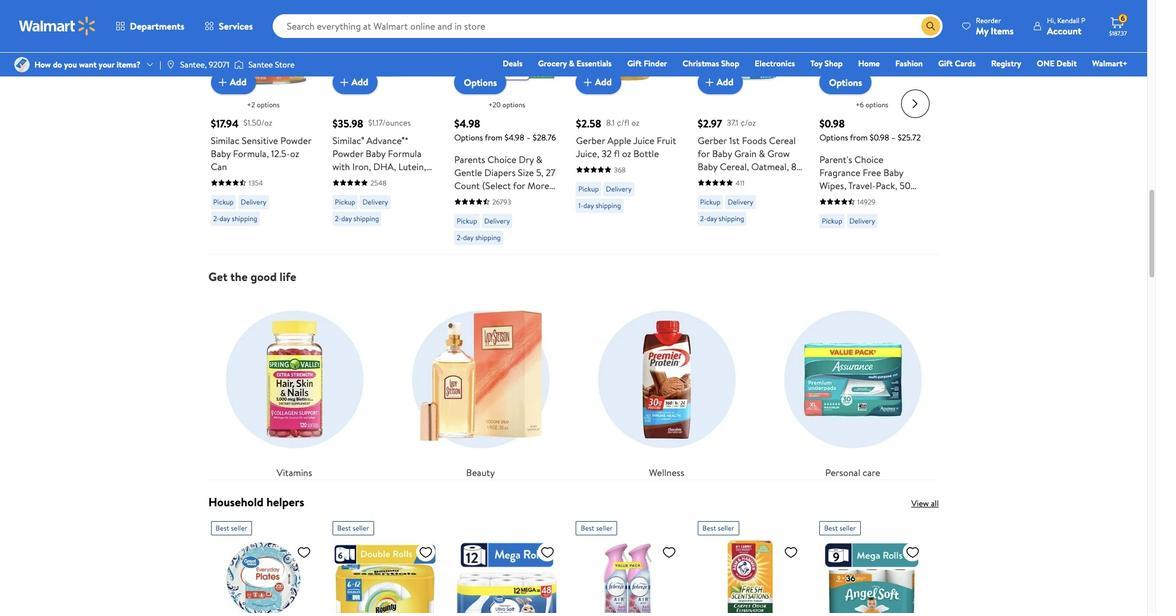 Task type: locate. For each thing, give the bounding box(es) containing it.
best seller down household
[[216, 523, 247, 533]]

canister
[[709, 173, 744, 186]]

delivery down 26793
[[484, 216, 510, 226]]

wipes,
[[820, 179, 846, 192]]

1 horizontal spatial for
[[698, 147, 710, 160]]

from up parent's
[[850, 131, 868, 143]]

2-
[[213, 213, 220, 223], [335, 213, 341, 223], [700, 213, 707, 223], [457, 232, 463, 242]]

more inside parents choice dry & gentle diapers size 5, 27 count (select for more options)
[[528, 179, 550, 192]]

add button down christmas shop
[[698, 70, 743, 94]]

add button
[[211, 70, 256, 94], [333, 70, 378, 94], [576, 70, 621, 94], [698, 70, 743, 94]]

oz right the ¢/fl
[[632, 117, 640, 129]]

1 horizontal spatial options)
[[820, 205, 856, 218]]

– left '$25.72'
[[891, 131, 896, 143]]

(select inside parents choice dry & gentle diapers size 5, 27 count (select for more options)
[[482, 179, 511, 192]]

fragrance
[[820, 166, 861, 179]]

options)
[[454, 192, 490, 205], [820, 205, 856, 218]]

seller down household
[[231, 523, 247, 533]]

formula
[[388, 147, 422, 160]]

1 add button from the left
[[211, 70, 256, 94]]

for for $4.98
[[513, 179, 525, 192]]

1 best seller from the left
[[216, 523, 247, 533]]

shipping down 1354 at top
[[232, 213, 257, 223]]

1 gift from the left
[[627, 58, 642, 69]]

0 horizontal spatial $4.98
[[454, 116, 480, 131]]

– left $28.76 at the top left of page
[[526, 131, 531, 143]]

shipping down 26793
[[475, 232, 501, 242]]

can
[[211, 160, 227, 173], [390, 173, 406, 186]]

1 gerber from the left
[[576, 134, 605, 147]]

shop
[[721, 58, 740, 69], [825, 58, 843, 69]]

walmart image
[[19, 17, 96, 36]]

choice inside parents choice dry & gentle diapers size 5, 27 count (select for more options)
[[488, 153, 517, 166]]

sensitive
[[242, 134, 278, 147]]

best seller up febreze odor-fighting air freshener, with downy scent, april fresh, pack of 2, 8.8 fl oz each image
[[581, 523, 613, 533]]

view all
[[912, 497, 939, 509]]

add to favorites list, bounty essentials select-a-size paper towels, white, 6 double rolls image
[[419, 545, 433, 560]]

baby up value
[[366, 147, 386, 160]]

options) for $4.98
[[454, 192, 490, 205]]

gift cards
[[938, 58, 976, 69]]

powder right sensitive in the left top of the page
[[281, 134, 311, 147]]

gerber down $2.97
[[698, 134, 727, 147]]

12.5-
[[271, 147, 290, 160]]

can right the 2548
[[390, 173, 406, 186]]

2 options link from the left
[[820, 70, 872, 94]]

options link up +20
[[454, 70, 507, 94]]

product group containing $2.58
[[576, 0, 681, 249]]

essentials
[[577, 58, 612, 69]]

2 horizontal spatial &
[[759, 147, 765, 160]]

2 options from the left
[[503, 99, 525, 109]]

& right grain
[[759, 147, 765, 160]]

2 seller from the left
[[353, 523, 369, 533]]

best seller up bounty essentials select-a-size paper towels, white, 6 double rolls image
[[337, 523, 369, 533]]

shipping down the 411
[[719, 213, 744, 223]]

product group containing $35.98
[[333, 0, 438, 249]]

more inside parent's choice fragrance free baby wipes, travel-pack, 50 count (select for more options)
[[893, 192, 915, 205]]

count down 'parents'
[[454, 179, 480, 192]]

0 horizontal spatial options)
[[454, 192, 490, 205]]

2 gift from the left
[[938, 58, 953, 69]]

1 horizontal spatial shop
[[825, 58, 843, 69]]

1 horizontal spatial $4.98
[[505, 131, 524, 143]]

0 horizontal spatial choice
[[488, 153, 517, 166]]

add button up $35.98
[[333, 70, 378, 94]]

add to favorites list, arm & hammer island mist carpet odor eliminator, 16.3 oz image
[[784, 545, 798, 560]]

1 horizontal spatial options link
[[820, 70, 872, 94]]

gift
[[627, 58, 642, 69], [938, 58, 953, 69]]

1 horizontal spatial gerber
[[698, 134, 727, 147]]

1-
[[578, 200, 583, 210]]

with
[[333, 160, 350, 173]]

add button up the +2
[[211, 70, 256, 94]]

0 horizontal spatial gift
[[627, 58, 642, 69]]

for for $0.98
[[878, 192, 891, 205]]

electronics link
[[750, 57, 801, 70]]

product group
[[211, 0, 316, 249], [333, 0, 438, 249], [454, 0, 559, 249], [576, 0, 681, 249], [698, 0, 803, 249], [820, 0, 925, 249], [211, 516, 316, 613], [333, 516, 438, 613], [576, 516, 681, 613], [698, 516, 803, 613], [820, 516, 925, 613]]

seller
[[231, 523, 247, 533], [353, 523, 369, 533], [596, 523, 613, 533], [718, 523, 735, 533], [840, 523, 856, 533]]

1 horizontal spatial $0.98
[[870, 131, 889, 143]]

oz left value
[[354, 173, 363, 186]]

1 from from the left
[[485, 131, 503, 143]]

shop right christmas
[[721, 58, 740, 69]]

1 seller from the left
[[231, 523, 247, 533]]

0 horizontal spatial $0.98
[[820, 116, 845, 131]]

fruit
[[657, 134, 676, 147]]

best seller for febreze odor-fighting air freshener, with downy scent, april fresh, pack of 2, 8.8 fl oz each image
[[581, 523, 613, 533]]

product group containing $17.94
[[211, 0, 316, 249]]

more right 14929
[[893, 192, 915, 205]]

options) down gentle
[[454, 192, 490, 205]]

1 – from the left
[[526, 131, 531, 143]]

my
[[976, 24, 989, 37]]

6 $187.37
[[1109, 13, 1127, 37]]

4 add from the left
[[717, 76, 734, 89]]

2 choice from the left
[[855, 153, 884, 166]]

1 horizontal spatial count
[[820, 192, 845, 205]]

options link up +6
[[820, 70, 872, 94]]

best seller for arm & hammer island mist carpet odor eliminator, 16.3 oz image
[[703, 523, 735, 533]]

3 seller from the left
[[596, 523, 613, 533]]

0 vertical spatial $0.98
[[820, 116, 845, 131]]

pickup down formula, at the top left
[[213, 197, 234, 207]]

1 horizontal spatial  image
[[166, 60, 175, 69]]

options link for $4.98
[[454, 70, 507, 94]]

get the good life
[[208, 268, 296, 284]]

home
[[858, 58, 880, 69]]

3 best seller from the left
[[581, 523, 613, 533]]

2 horizontal spatial options
[[866, 99, 889, 109]]

delivery down the 411
[[728, 197, 754, 207]]

1 horizontal spatial choice
[[855, 153, 884, 166]]

count
[[454, 179, 480, 192], [820, 192, 845, 205]]

good
[[250, 268, 277, 284]]

gift left finder
[[627, 58, 642, 69]]

baby left grain
[[712, 147, 732, 160]]

1 add to cart image from the left
[[216, 75, 230, 89]]

options right +6
[[866, 99, 889, 109]]

0 horizontal spatial options link
[[454, 70, 507, 94]]

4 add button from the left
[[698, 70, 743, 94]]

can inside $17.94 $1.50/oz similac sensitive powder baby formula, 12.5-oz can
[[211, 160, 227, 173]]

$0.98 up parent's
[[820, 116, 845, 131]]

$0.98
[[820, 116, 845, 131], [870, 131, 889, 143]]

oz
[[632, 117, 640, 129], [290, 147, 299, 160], [622, 147, 631, 160], [354, 173, 363, 186], [698, 173, 707, 186]]

0 horizontal spatial &
[[536, 153, 543, 166]]

+6
[[856, 99, 864, 109]]

pickup
[[578, 184, 599, 194], [213, 197, 234, 207], [335, 197, 355, 207], [700, 197, 721, 207], [457, 216, 477, 226], [822, 216, 842, 226]]

home link
[[853, 57, 885, 70]]

debit
[[1057, 58, 1077, 69]]

26793
[[492, 197, 511, 207]]

add to cart image
[[216, 75, 230, 89], [581, 75, 595, 89], [703, 75, 717, 89]]

personal care link
[[767, 293, 939, 480]]

foods
[[742, 134, 767, 147]]

0 horizontal spatial powder
[[281, 134, 311, 147]]

services button
[[195, 12, 263, 40]]

count inside parents choice dry & gentle diapers size 5, 27 count (select for more options)
[[454, 179, 480, 192]]

pickup up the 1-
[[578, 184, 599, 194]]

choice inside parent's choice fragrance free baby wipes, travel-pack, 50 count (select for more options)
[[855, 153, 884, 166]]

great value ultra soft toilet paper, 12 mega rolls image
[[454, 540, 559, 613]]

(select
[[482, 179, 511, 192], [847, 192, 876, 205]]

2 add button from the left
[[333, 70, 378, 94]]

powder inside $35.98 $1.17/ounces similac® advance®* powder baby formula with iron, dha, lutein, 30.8-oz value can
[[333, 147, 363, 160]]

– inside $0.98 options from $0.98 – $25.72
[[891, 131, 896, 143]]

8.1
[[606, 117, 615, 129]]

add for add to cart icon associated with $17.94
[[230, 76, 247, 89]]

baby left formula, at the top left
[[211, 147, 231, 160]]

– inside $4.98 options from $4.98 – $28.76
[[526, 131, 531, 143]]

one debit link
[[1032, 57, 1082, 70]]

electronics
[[755, 58, 795, 69]]

1 horizontal spatial more
[[893, 192, 915, 205]]

add to favorites list, febreze odor-fighting air freshener, with downy scent, april fresh, pack of 2, 8.8 fl oz each image
[[662, 545, 676, 560]]

options) down 'wipes,'
[[820, 205, 856, 218]]

shop right toy
[[825, 58, 843, 69]]

 image
[[234, 59, 244, 71]]

seller up arm & hammer island mist carpet odor eliminator, 16.3 oz image
[[718, 523, 735, 533]]

options) inside parent's choice fragrance free baby wipes, travel-pack, 50 count (select for more options)
[[820, 205, 856, 218]]

from inside $4.98 options from $4.98 – $28.76
[[485, 131, 503, 143]]

1 shop from the left
[[721, 58, 740, 69]]

3 options from the left
[[866, 99, 889, 109]]

options right +20
[[503, 99, 525, 109]]

gerber
[[576, 134, 605, 147], [698, 134, 727, 147]]

best seller up arm & hammer island mist carpet odor eliminator, 16.3 oz image
[[703, 523, 735, 533]]

options) inside parents choice dry & gentle diapers size 5, 27 count (select for more options)
[[454, 192, 490, 205]]

add to favorites list, great value ultra soft toilet paper, 12 mega rolls image
[[541, 545, 555, 560]]

1 horizontal spatial powder
[[333, 147, 363, 160]]

1 horizontal spatial &
[[569, 58, 575, 69]]

best seller for bounty essentials select-a-size paper towels, white, 6 double rolls image
[[337, 523, 369, 533]]

seller for febreze odor-fighting air freshener, with downy scent, april fresh, pack of 2, 8.8 fl oz each image
[[596, 523, 613, 533]]

0 horizontal spatial from
[[485, 131, 503, 143]]

3 add from the left
[[595, 76, 612, 89]]

 image
[[14, 57, 30, 72], [166, 60, 175, 69]]

0 horizontal spatial for
[[513, 179, 525, 192]]

from inside $0.98 options from $0.98 – $25.72
[[850, 131, 868, 143]]

more
[[528, 179, 550, 192], [893, 192, 915, 205]]

count down the fragrance
[[820, 192, 845, 205]]

37.1
[[727, 117, 739, 129]]

1 choice from the left
[[488, 153, 517, 166]]

toy shop
[[811, 58, 843, 69]]

3 best from the left
[[581, 523, 595, 533]]

5 seller from the left
[[840, 523, 856, 533]]

2-day shipping
[[213, 213, 257, 223], [335, 213, 379, 223], [700, 213, 744, 223], [457, 232, 501, 242]]

& right dry at the left top of page
[[536, 153, 543, 166]]

oz inside $17.94 $1.50/oz similac sensitive powder baby formula, 12.5-oz can
[[290, 147, 299, 160]]

(select for $0.98
[[847, 192, 876, 205]]

baby right free
[[884, 166, 904, 179]]

1 horizontal spatial can
[[390, 173, 406, 186]]

account
[[1047, 24, 1082, 37]]

oz left the canister
[[698, 173, 707, 186]]

best for great value everyday strong, soak proof, microwave safe, disposable paper plates, 10", patterned, 200 count image
[[216, 523, 229, 533]]

registry link
[[986, 57, 1027, 70]]

$17.94
[[211, 116, 239, 131]]

2 – from the left
[[891, 131, 896, 143]]

1 add from the left
[[230, 76, 247, 89]]

more for $4.98
[[528, 179, 550, 192]]

walmart+
[[1092, 58, 1128, 69]]

0 horizontal spatial options
[[257, 99, 280, 109]]

–
[[526, 131, 531, 143], [891, 131, 896, 143]]

$25.72
[[898, 131, 921, 143]]

options up 'parents'
[[454, 131, 483, 143]]

0 horizontal spatial (select
[[482, 179, 511, 192]]

seller up angel soft toilet paper, 9 mega rolls "image" in the right of the page
[[840, 523, 856, 533]]

your
[[99, 59, 115, 71]]

list
[[201, 284, 946, 480]]

add to cart image down 92071
[[216, 75, 230, 89]]

best seller down personal
[[824, 523, 856, 533]]

delivery down 14929
[[850, 216, 875, 226]]

can down the similac
[[211, 160, 227, 173]]

for left 5,
[[513, 179, 525, 192]]

4 seller from the left
[[718, 523, 735, 533]]

+6 options
[[856, 99, 889, 109]]

options up parent's
[[820, 131, 848, 143]]

gerber apple juice fruit juice, 32 fl oz bottle image
[[576, 0, 681, 85]]

parent's choice fragrance free baby wipes, travel-pack, 50 count (select for more options) image
[[820, 0, 925, 85]]

5 best from the left
[[824, 523, 838, 533]]

3 add button from the left
[[576, 70, 621, 94]]

gift left cards
[[938, 58, 953, 69]]

options link
[[454, 70, 507, 94], [820, 70, 872, 94]]

0 horizontal spatial –
[[526, 131, 531, 143]]

Walmart Site-Wide search field
[[273, 14, 943, 38]]

&
[[569, 58, 575, 69], [759, 147, 765, 160], [536, 153, 543, 166]]

from up 'parents'
[[485, 131, 503, 143]]

seller up febreze odor-fighting air freshener, with downy scent, april fresh, pack of 2, 8.8 fl oz each image
[[596, 523, 613, 533]]

count inside parent's choice fragrance free baby wipes, travel-pack, 50 count (select for more options)
[[820, 192, 845, 205]]

$0.98 left '$25.72'
[[870, 131, 889, 143]]

 image left how
[[14, 57, 30, 72]]

choice left dry at the left top of page
[[488, 153, 517, 166]]

christmas
[[683, 58, 719, 69]]

for inside parents choice dry & gentle diapers size 5, 27 count (select for more options)
[[513, 179, 525, 192]]

 image right "|"
[[166, 60, 175, 69]]

2 gerber from the left
[[698, 134, 727, 147]]

(select down free
[[847, 192, 876, 205]]

0 horizontal spatial can
[[211, 160, 227, 173]]

best seller
[[216, 523, 247, 533], [337, 523, 369, 533], [581, 523, 613, 533], [703, 523, 735, 533], [824, 523, 856, 533]]

5 best seller from the left
[[824, 523, 856, 533]]

$4.98
[[454, 116, 480, 131], [505, 131, 524, 143]]

1 horizontal spatial (select
[[847, 192, 876, 205]]

2 best seller from the left
[[337, 523, 369, 533]]

add to cart image down essentials
[[581, 75, 595, 89]]

seller for angel soft toilet paper, 9 mega rolls "image" in the right of the page
[[840, 523, 856, 533]]

0 horizontal spatial add to cart image
[[216, 75, 230, 89]]

2 from from the left
[[850, 131, 868, 143]]

count for $0.98
[[820, 192, 845, 205]]

1 horizontal spatial –
[[891, 131, 896, 143]]

options link for $0.98
[[820, 70, 872, 94]]

count for $4.98
[[454, 179, 480, 192]]

3 add to cart image from the left
[[703, 75, 717, 89]]

$4.98 up 'parents'
[[454, 116, 480, 131]]

choice for $4.98
[[488, 153, 517, 166]]

1 horizontal spatial options
[[503, 99, 525, 109]]

more down dry at the left top of page
[[528, 179, 550, 192]]

gerber down $2.58
[[576, 134, 605, 147]]

oz right sensitive in the left top of the page
[[290, 147, 299, 160]]

hi,
[[1047, 15, 1056, 25]]

2 best from the left
[[337, 523, 351, 533]]

(select up 26793
[[482, 179, 511, 192]]

1 best from the left
[[216, 523, 229, 533]]

add to favorites list, great value everyday strong, soak proof, microwave safe, disposable paper plates, 10", patterned, 200 count image
[[297, 545, 311, 560]]

powder inside $17.94 $1.50/oz similac sensitive powder baby formula, 12.5-oz can
[[281, 134, 311, 147]]

best seller for great value everyday strong, soak proof, microwave safe, disposable paper plates, 10", patterned, 200 count image
[[216, 523, 247, 533]]

grain
[[735, 147, 757, 160]]

for down $2.97
[[698, 147, 710, 160]]

4 best seller from the left
[[703, 523, 735, 533]]

1 horizontal spatial add to cart image
[[581, 75, 595, 89]]

choice up travel-
[[855, 153, 884, 166]]

search icon image
[[926, 21, 936, 31]]

& inside parents choice dry & gentle diapers size 5, 27 count (select for more options)
[[536, 153, 543, 166]]

0 horizontal spatial more
[[528, 179, 550, 192]]

choice for $0.98
[[855, 153, 884, 166]]

shipping right the 1-
[[596, 200, 621, 210]]

$17.94 $1.50/oz similac sensitive powder baby formula, 12.5-oz can
[[211, 116, 311, 173]]

wellness link
[[581, 293, 753, 480]]

personal
[[825, 466, 861, 479]]

delivery down 1354 at top
[[241, 197, 267, 207]]

1 options link from the left
[[454, 70, 507, 94]]

pickup down 30.8-
[[335, 197, 355, 207]]

2 add from the left
[[352, 76, 368, 89]]

add to cart image
[[337, 75, 352, 89]]

2 horizontal spatial add to cart image
[[703, 75, 717, 89]]

more for $0.98
[[893, 192, 915, 205]]

0 horizontal spatial shop
[[721, 58, 740, 69]]

¢/fl
[[617, 117, 630, 129]]

seller for bounty essentials select-a-size paper towels, white, 6 double rolls image
[[353, 523, 369, 533]]

2 shop from the left
[[825, 58, 843, 69]]

next slide for product carousel list image
[[901, 90, 930, 118]]

options up +6
[[829, 76, 862, 89]]

options inside $4.98 options from $4.98 – $28.76
[[454, 131, 483, 143]]

Search search field
[[273, 14, 943, 38]]

iron,
[[352, 160, 371, 173]]

for inside $2.97 37.1 ¢/oz gerber 1st foods cereal for baby grain & grow baby cereal, oatmeal, 8 oz canister
[[698, 147, 710, 160]]

add to cart image down christmas shop
[[703, 75, 717, 89]]

gift for gift finder
[[627, 58, 642, 69]]

add
[[230, 76, 247, 89], [352, 76, 368, 89], [595, 76, 612, 89], [717, 76, 734, 89]]

santee
[[248, 59, 273, 71]]

shop for toy shop
[[825, 58, 843, 69]]

for inside parent's choice fragrance free baby wipes, travel-pack, 50 count (select for more options)
[[878, 192, 891, 205]]

|
[[160, 59, 161, 71]]

for right 14929
[[878, 192, 891, 205]]

departments button
[[106, 12, 195, 40]]

options right the +2
[[257, 99, 280, 109]]

gerber inside $2.97 37.1 ¢/oz gerber 1st foods cereal for baby grain & grow baby cereal, oatmeal, 8 oz canister
[[698, 134, 727, 147]]

$4.98 up dry at the left top of page
[[505, 131, 524, 143]]

options
[[257, 99, 280, 109], [503, 99, 525, 109], [866, 99, 889, 109]]

cereal,
[[720, 160, 749, 173]]

0 horizontal spatial  image
[[14, 57, 30, 72]]

1 horizontal spatial gift
[[938, 58, 953, 69]]

oz right fl on the right top of page
[[622, 147, 631, 160]]

similac®
[[333, 134, 364, 147]]

4 best from the left
[[703, 523, 716, 533]]

& right grocery
[[569, 58, 575, 69]]

0 horizontal spatial count
[[454, 179, 480, 192]]

(select inside parent's choice fragrance free baby wipes, travel-pack, 50 count (select for more options)
[[847, 192, 876, 205]]

powder up 30.8-
[[333, 147, 363, 160]]

add button down essentials
[[576, 70, 621, 94]]

fl
[[614, 147, 620, 160]]

seller up bounty essentials select-a-size paper towels, white, 6 double rolls image
[[353, 523, 369, 533]]

add for add to cart icon for $2.97
[[717, 76, 734, 89]]

seller for great value everyday strong, soak proof, microwave safe, disposable paper plates, 10", patterned, 200 count image
[[231, 523, 247, 533]]

2 horizontal spatial for
[[878, 192, 891, 205]]

2-day shipping down 1354 at top
[[213, 213, 257, 223]]

product group containing $2.97
[[698, 0, 803, 249]]

1 horizontal spatial from
[[850, 131, 868, 143]]

finder
[[644, 58, 667, 69]]

best for arm & hammer island mist carpet odor eliminator, 16.3 oz image
[[703, 523, 716, 533]]

0 horizontal spatial gerber
[[576, 134, 605, 147]]



Task type: describe. For each thing, give the bounding box(es) containing it.
pickup down gentle
[[457, 216, 477, 226]]

parent's choice fragrance free baby wipes, travel-pack, 50 count (select for more options)
[[820, 153, 915, 218]]

parents choice dry & gentle diapers size 5, 27 count (select for more options) image
[[454, 0, 559, 85]]

options inside $0.98 options from $0.98 – $25.72
[[820, 131, 848, 143]]

$0.98 options from $0.98 – $25.72
[[820, 116, 921, 143]]

options for $4.98
[[503, 99, 525, 109]]

(select for $4.98
[[482, 179, 511, 192]]

best for angel soft toilet paper, 9 mega rolls "image" in the right of the page
[[824, 523, 838, 533]]

5,
[[536, 166, 544, 179]]

product group containing $0.98
[[820, 0, 925, 249]]

christmas shop
[[683, 58, 740, 69]]

baby inside parent's choice fragrance free baby wipes, travel-pack, 50 count (select for more options)
[[884, 166, 904, 179]]

+2
[[247, 99, 255, 109]]

$35.98 $1.17/ounces similac® advance®* powder baby formula with iron, dha, lutein, 30.8-oz value can
[[333, 116, 426, 186]]

wellness
[[649, 466, 685, 479]]

product group containing $4.98
[[454, 0, 559, 249]]

add button for similac® advance®* powder baby formula with iron, dha, lutein, 30.8-oz value can image
[[333, 70, 378, 94]]

 image for santee, 92071
[[166, 60, 175, 69]]

value
[[365, 173, 388, 186]]

$2.58
[[576, 116, 602, 131]]

personal care
[[825, 466, 881, 479]]

add for add to cart image
[[352, 76, 368, 89]]

santee store
[[248, 59, 295, 71]]

delivery down the 368
[[606, 184, 632, 194]]

toy
[[811, 58, 823, 69]]

free
[[863, 166, 881, 179]]

reorder
[[976, 15, 1001, 25]]

similac
[[211, 134, 240, 147]]

oz inside $2.97 37.1 ¢/oz gerber 1st foods cereal for baby grain & grow baby cereal, oatmeal, 8 oz canister
[[698, 173, 707, 186]]

oatmeal,
[[751, 160, 789, 173]]

+2 options
[[247, 99, 280, 109]]

vitamins
[[277, 466, 312, 479]]

2-day shipping down 26793
[[457, 232, 501, 242]]

$2.58 8.1 ¢/fl oz gerber apple juice fruit juice, 32 fl oz bottle
[[576, 116, 676, 160]]

beauty
[[466, 466, 495, 479]]

add for second add to cart icon from the right
[[595, 76, 612, 89]]

grocery & essentials
[[538, 58, 612, 69]]

grocery
[[538, 58, 567, 69]]

gift finder
[[627, 58, 667, 69]]

list containing vitamins
[[201, 284, 946, 480]]

add button for gerber apple juice fruit juice, 32 fl oz bottle image
[[576, 70, 621, 94]]

$35.98
[[333, 116, 363, 131]]

all
[[931, 497, 939, 509]]

oz inside $35.98 $1.17/ounces similac® advance®* powder baby formula with iron, dha, lutein, 30.8-oz value can
[[354, 173, 363, 186]]

from for $4.98
[[485, 131, 503, 143]]

1 options from the left
[[257, 99, 280, 109]]

8
[[791, 160, 797, 173]]

add to cart image for $2.97
[[703, 75, 717, 89]]

items
[[991, 24, 1014, 37]]

27
[[546, 166, 556, 179]]

toy shop link
[[805, 57, 848, 70]]

angel soft toilet paper, 9 mega rolls image
[[820, 540, 925, 613]]

¢/oz
[[741, 117, 756, 129]]

fashion link
[[890, 57, 928, 70]]

arm & hammer island mist carpet odor eliminator, 16.3 oz image
[[698, 540, 803, 613]]

& inside $2.97 37.1 ¢/oz gerber 1st foods cereal for baby grain & grow baby cereal, oatmeal, 8 oz canister
[[759, 147, 765, 160]]

gift finder link
[[622, 57, 673, 70]]

– for $0.98
[[891, 131, 896, 143]]

gentle
[[454, 166, 482, 179]]

2-day shipping down the canister
[[700, 213, 744, 223]]

1-day shipping
[[578, 200, 621, 210]]

options) for $0.98
[[820, 205, 856, 218]]

0 vertical spatial $4.98
[[454, 116, 480, 131]]

parent's
[[820, 153, 852, 166]]

store
[[275, 59, 295, 71]]

powder for $17.94
[[281, 134, 311, 147]]

fashion
[[896, 58, 923, 69]]

14929
[[858, 197, 876, 207]]

similac® advance®* powder baby formula with iron, dha, lutein, 30.8-oz value can image
[[333, 0, 438, 85]]

get
[[208, 268, 228, 284]]

 image for how do you want your items?
[[14, 57, 30, 72]]

50
[[900, 179, 911, 192]]

bounty essentials select-a-size paper towels, white, 6 double rolls image
[[333, 540, 438, 613]]

helpers
[[266, 494, 304, 510]]

deals link
[[498, 57, 528, 70]]

add button for similac sensitive powder baby formula, 12.5-oz can image
[[211, 70, 256, 94]]

32
[[602, 147, 612, 160]]

powder for $35.98
[[333, 147, 363, 160]]

great value everyday strong, soak proof, microwave safe, disposable paper plates, 10", patterned, 200 count image
[[211, 540, 316, 613]]

similac sensitive powder baby formula, 12.5-oz can image
[[211, 0, 316, 85]]

best for febreze odor-fighting air freshener, with downy scent, april fresh, pack of 2, 8.8 fl oz each image
[[581, 523, 595, 533]]

shop for christmas shop
[[721, 58, 740, 69]]

how
[[34, 59, 51, 71]]

travel-
[[848, 179, 876, 192]]

baby inside $35.98 $1.17/ounces similac® advance®* powder baby formula with iron, dha, lutein, 30.8-oz value can
[[366, 147, 386, 160]]

best for bounty essentials select-a-size paper towels, white, 6 double rolls image
[[337, 523, 351, 533]]

add button for 'gerber 1st foods cereal for baby grain & grow baby cereal, oatmeal, 8 oz canister' 'image'
[[698, 70, 743, 94]]

gift for gift cards
[[938, 58, 953, 69]]

life
[[280, 268, 296, 284]]

1354
[[249, 178, 263, 188]]

2-day shipping down 30.8-
[[335, 213, 379, 223]]

pack,
[[876, 179, 898, 192]]

– for $4.98
[[526, 131, 531, 143]]

delivery down the 2548
[[363, 197, 388, 207]]

p
[[1082, 15, 1086, 25]]

gerber inside $2.58 8.1 ¢/fl oz gerber apple juice fruit juice, 32 fl oz bottle
[[576, 134, 605, 147]]

options for $0.98
[[866, 99, 889, 109]]

juice
[[633, 134, 655, 147]]

add to cart image for $17.94
[[216, 75, 230, 89]]

care
[[863, 466, 881, 479]]

2 add to cart image from the left
[[581, 75, 595, 89]]

1 vertical spatial $4.98
[[505, 131, 524, 143]]

vitamins link
[[208, 293, 380, 480]]

$28.76
[[533, 131, 556, 143]]

hi, kendall p account
[[1047, 15, 1086, 37]]

options up +20
[[464, 76, 497, 89]]

1 vertical spatial $0.98
[[870, 131, 889, 143]]

baby inside $17.94 $1.50/oz similac sensitive powder baby formula, 12.5-oz can
[[211, 147, 231, 160]]

2548
[[371, 178, 387, 188]]

cereal
[[769, 134, 796, 147]]

walmart+ link
[[1087, 57, 1133, 70]]

bottle
[[634, 147, 659, 160]]

baby left 'cereal,'
[[698, 160, 718, 173]]

view all link
[[912, 497, 939, 509]]

+20 options
[[488, 99, 525, 109]]

dha,
[[373, 160, 396, 173]]

view
[[912, 497, 929, 509]]

pickup down the canister
[[700, 197, 721, 207]]

add to favorites list, angel soft toilet paper, 9 mega rolls image
[[906, 545, 920, 560]]

30.8-
[[333, 173, 354, 186]]

shipping down the 2548
[[354, 213, 379, 223]]

can inside $35.98 $1.17/ounces similac® advance®* powder baby formula with iron, dha, lutein, 30.8-oz value can
[[390, 173, 406, 186]]

parents
[[454, 153, 485, 166]]

411
[[736, 178, 745, 188]]

juice,
[[576, 147, 600, 160]]

one debit
[[1037, 58, 1077, 69]]

$4.98 options from $4.98 – $28.76
[[454, 116, 556, 143]]

best seller for angel soft toilet paper, 9 mega rolls "image" in the right of the page
[[824, 523, 856, 533]]

febreze odor-fighting air freshener, with downy scent, april fresh, pack of 2, 8.8 fl oz each image
[[576, 540, 681, 613]]

pickup down 'wipes,'
[[822, 216, 842, 226]]

seller for arm & hammer island mist carpet odor eliminator, 16.3 oz image
[[718, 523, 735, 533]]

gift cards link
[[933, 57, 981, 70]]

from for $0.98
[[850, 131, 868, 143]]

1st
[[729, 134, 740, 147]]

gerber 1st foods cereal for baby grain & grow baby cereal, oatmeal, 8 oz canister image
[[698, 0, 803, 85]]

apple
[[608, 134, 632, 147]]



Task type: vqa. For each thing, say whether or not it's contained in the screenshot.
option
no



